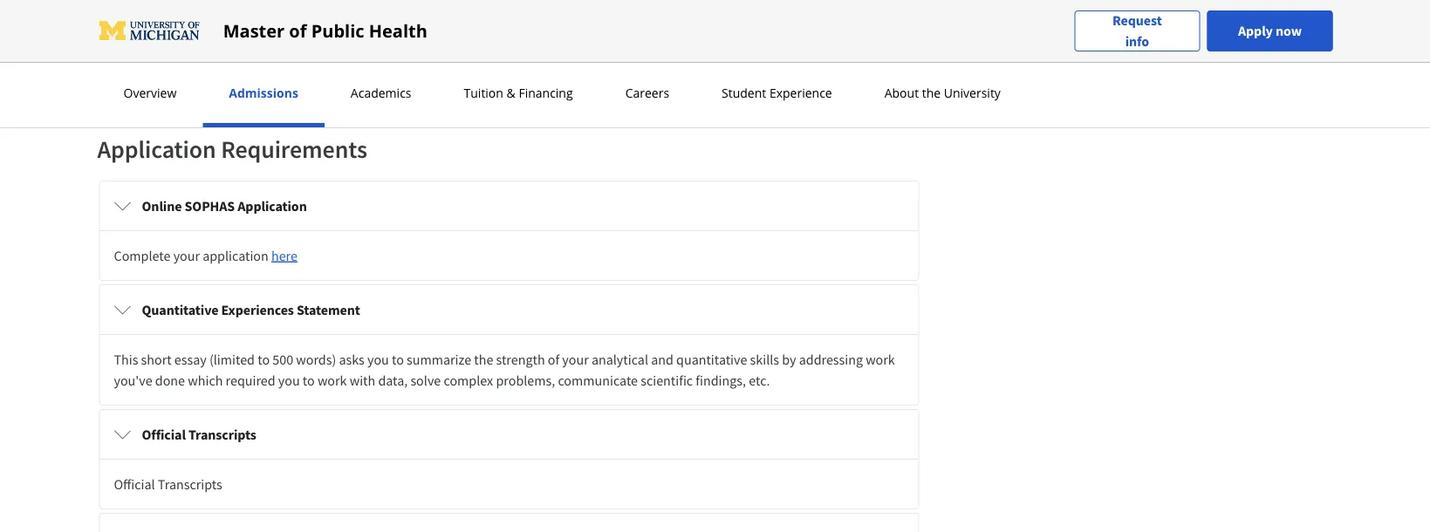 Task type: locate. For each thing, give the bounding box(es) containing it.
1 vertical spatial work
[[318, 372, 347, 389]]

1 horizontal spatial your
[[562, 351, 589, 368]]

1 vertical spatial application
[[238, 197, 307, 215]]

overview
[[123, 85, 177, 101]]

1 vertical spatial official
[[114, 476, 155, 493]]

apply
[[1238, 22, 1273, 40]]

the inside this short essay (limited to 500 words) asks you to summarize the strength of your analytical and quantitative skills by addressing work you've done which required you to work with data, solve complex problems, communicate scientific findings, etc.
[[474, 351, 493, 368]]

tuition
[[464, 85, 503, 101]]

scientific
[[641, 372, 693, 389]]

1 vertical spatial you
[[278, 372, 300, 389]]

online
[[142, 197, 182, 215]]

1 horizontal spatial the
[[922, 85, 941, 101]]

overview link
[[118, 85, 182, 101]]

here
[[271, 247, 297, 264]]

1 horizontal spatial of
[[548, 351, 559, 368]]

strength
[[496, 351, 545, 368]]

of inside this short essay (limited to 500 words) asks you to summarize the strength of your analytical and quantitative skills by addressing work you've done which required you to work with data, solve complex problems, communicate scientific findings, etc.
[[548, 351, 559, 368]]

to left 500
[[258, 351, 270, 368]]

1 horizontal spatial application
[[238, 197, 307, 215]]

application down overview link
[[97, 134, 216, 164]]

of left public
[[289, 19, 307, 43]]

0 horizontal spatial your
[[173, 247, 200, 264]]

2 horizontal spatial to
[[392, 351, 404, 368]]

work
[[866, 351, 895, 368], [318, 372, 347, 389]]

official transcripts
[[142, 426, 256, 443], [114, 476, 222, 493]]

public
[[311, 19, 364, 43]]

official inside dropdown button
[[142, 426, 186, 443]]

this
[[114, 351, 138, 368]]

you down 500
[[278, 372, 300, 389]]

complete your application here
[[114, 247, 297, 264]]

quantitative
[[142, 301, 219, 319]]

(limited
[[209, 351, 255, 368]]

1 horizontal spatial work
[[866, 351, 895, 368]]

the up complex
[[474, 351, 493, 368]]

about
[[885, 85, 919, 101]]

this short essay (limited to 500 words) asks you to summarize the strength of your analytical and quantitative skills by addressing work you've done which required you to work with data, solve complex problems, communicate scientific findings, etc.
[[114, 351, 895, 389]]

with
[[350, 372, 375, 389]]

and
[[651, 351, 674, 368]]

0 vertical spatial application
[[97, 134, 216, 164]]

1 vertical spatial the
[[474, 351, 493, 368]]

0 vertical spatial the
[[922, 85, 941, 101]]

skills
[[750, 351, 779, 368]]

the right about
[[922, 85, 941, 101]]

0 horizontal spatial of
[[289, 19, 307, 43]]

0 vertical spatial transcripts
[[188, 426, 256, 443]]

0 horizontal spatial to
[[258, 351, 270, 368]]

you up data,
[[367, 351, 389, 368]]

of right strength
[[548, 351, 559, 368]]

admissions
[[229, 85, 298, 101]]

words)
[[296, 351, 336, 368]]

summarize
[[407, 351, 471, 368]]

admissions link
[[224, 85, 304, 101]]

work right addressing
[[866, 351, 895, 368]]

careers
[[625, 85, 669, 101]]

final deadline
[[109, 9, 188, 25]]

1 vertical spatial of
[[548, 351, 559, 368]]

request info
[[1113, 12, 1162, 50]]

work down 'words)'
[[318, 372, 347, 389]]

transcripts
[[188, 426, 256, 443], [158, 476, 222, 493]]

quantitative
[[676, 351, 747, 368]]

start
[[154, 49, 180, 65]]

0 horizontal spatial application
[[97, 134, 216, 164]]

experiences
[[221, 301, 294, 319]]

0 horizontal spatial you
[[278, 372, 300, 389]]

the
[[922, 85, 941, 101], [474, 351, 493, 368]]

to down 'words)'
[[303, 372, 315, 389]]

to
[[258, 351, 270, 368], [392, 351, 404, 368], [303, 372, 315, 389]]

0 horizontal spatial the
[[474, 351, 493, 368]]

your right complete
[[173, 247, 200, 264]]

1 vertical spatial transcripts
[[158, 476, 222, 493]]

0 vertical spatial you
[[367, 351, 389, 368]]

0 vertical spatial your
[[173, 247, 200, 264]]

application up here
[[238, 197, 307, 215]]

your up communicate
[[562, 351, 589, 368]]

0 vertical spatial of
[[289, 19, 307, 43]]

academics link
[[345, 85, 417, 101]]

complex
[[444, 372, 493, 389]]

problems,
[[496, 372, 555, 389]]

0 vertical spatial official transcripts
[[142, 426, 256, 443]]

2023
[[577, 49, 605, 65]]

1 horizontal spatial you
[[367, 351, 389, 368]]

1 vertical spatial your
[[562, 351, 589, 368]]

0 vertical spatial official
[[142, 426, 186, 443]]

official
[[142, 426, 186, 443], [114, 476, 155, 493]]

done
[[155, 372, 185, 389]]

application inside online sophas application dropdown button
[[238, 197, 307, 215]]

financing
[[519, 85, 573, 101]]

official transcripts button
[[100, 410, 918, 459]]

of
[[289, 19, 307, 43], [548, 351, 559, 368]]

your
[[173, 247, 200, 264], [562, 351, 589, 368]]

transcripts inside official transcripts dropdown button
[[188, 426, 256, 443]]

you
[[367, 351, 389, 368], [278, 372, 300, 389]]

august
[[534, 49, 574, 65]]

application
[[97, 134, 216, 164], [238, 197, 307, 215]]

to up data,
[[392, 351, 404, 368]]

500
[[272, 351, 293, 368]]

here link
[[271, 247, 297, 264]]

0 vertical spatial work
[[866, 351, 895, 368]]



Task type: vqa. For each thing, say whether or not it's contained in the screenshot.
Coursera
no



Task type: describe. For each thing, give the bounding box(es) containing it.
academics
[[351, 85, 411, 101]]

application
[[203, 247, 269, 264]]

master of public health
[[223, 19, 427, 43]]

required
[[226, 372, 275, 389]]

application requirements
[[97, 134, 367, 164]]

request info button
[[1074, 10, 1200, 52]]

tuition & financing
[[464, 85, 573, 101]]

student experience
[[722, 85, 832, 101]]

official transcripts inside dropdown button
[[142, 426, 256, 443]]

now
[[1276, 22, 1302, 40]]

university
[[944, 85, 1001, 101]]

classes start
[[109, 49, 180, 65]]

asks
[[339, 351, 365, 368]]

apply now button
[[1207, 10, 1333, 51]]

analytical
[[592, 351, 648, 368]]

student experience link
[[716, 85, 837, 101]]

quantitative experiences statement button
[[100, 285, 918, 334]]

solve
[[410, 372, 441, 389]]

tuition & financing link
[[459, 85, 578, 101]]

request
[[1113, 12, 1162, 29]]

1 horizontal spatial to
[[303, 372, 315, 389]]

you've
[[114, 372, 152, 389]]

experience
[[770, 85, 832, 101]]

student
[[722, 85, 766, 101]]

by
[[782, 351, 796, 368]]

university of michigan image
[[97, 17, 202, 45]]

online sophas application button
[[100, 182, 918, 230]]

about the university link
[[879, 85, 1006, 101]]

online sophas application
[[142, 197, 307, 215]]

short
[[141, 351, 172, 368]]

data,
[[378, 372, 408, 389]]

which
[[188, 372, 223, 389]]

classes
[[109, 49, 151, 65]]

deadline
[[139, 9, 188, 25]]

apply now
[[1238, 22, 1302, 40]]

quantitative experiences statement
[[142, 301, 360, 319]]

complete
[[114, 247, 171, 264]]

your inside this short essay (limited to 500 words) asks you to summarize the strength of your analytical and quantitative skills by addressing work you've done which required you to work with data, solve complex problems, communicate scientific findings, etc.
[[562, 351, 589, 368]]

sophas
[[185, 197, 235, 215]]

1 vertical spatial official transcripts
[[114, 476, 222, 493]]

health
[[369, 19, 427, 43]]

communicate
[[558, 372, 638, 389]]

master
[[223, 19, 285, 43]]

about the university
[[885, 85, 1001, 101]]

careers link
[[620, 85, 675, 101]]

0 horizontal spatial work
[[318, 372, 347, 389]]

&
[[507, 85, 516, 101]]

essay
[[174, 351, 207, 368]]

statement
[[297, 301, 360, 319]]

requirements
[[221, 134, 367, 164]]

addressing
[[799, 351, 863, 368]]

findings,
[[696, 372, 746, 389]]

etc.
[[749, 372, 770, 389]]

final
[[109, 9, 135, 25]]

august 2023
[[534, 49, 605, 65]]

info
[[1125, 33, 1149, 50]]



